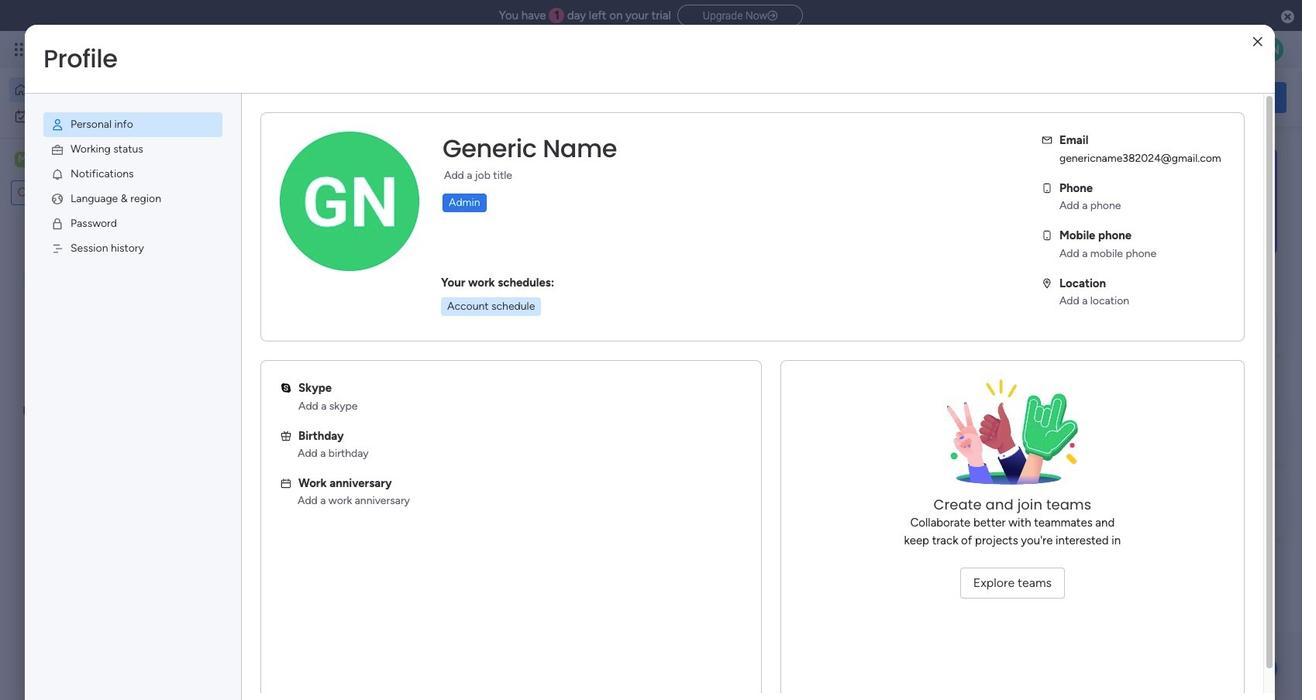 Task type: describe. For each thing, give the bounding box(es) containing it.
workspace selection element
[[15, 150, 129, 171]]

1 menu item from the top
[[43, 112, 223, 137]]

2 option from the top
[[9, 104, 188, 129]]

personal info image
[[50, 118, 64, 132]]

close my workspaces image
[[240, 453, 258, 471]]

dapulse close image
[[1282, 9, 1295, 25]]

notifications image
[[50, 167, 64, 181]]

templates image image
[[1068, 148, 1273, 255]]

no teams image
[[935, 380, 1090, 496]]

close recently visited image
[[240, 157, 258, 176]]

public board image for component icon
[[259, 314, 276, 331]]

4 menu item from the top
[[43, 187, 223, 212]]

clear search image
[[112, 185, 128, 201]]

select product image
[[14, 42, 29, 57]]

5 menu item from the top
[[43, 212, 223, 236]]

add to favorites image
[[462, 314, 478, 330]]



Task type: vqa. For each thing, say whether or not it's contained in the screenshot.
1st TAB from the right
no



Task type: locate. For each thing, give the bounding box(es) containing it.
menu item
[[43, 112, 223, 137], [43, 137, 223, 162], [43, 162, 223, 187], [43, 187, 223, 212], [43, 212, 223, 236], [43, 236, 223, 261]]

option up workspace selection element
[[9, 104, 188, 129]]

1 vertical spatial option
[[9, 104, 188, 129]]

public board image up component image
[[515, 314, 532, 331]]

2 public board image from the left
[[515, 314, 532, 331]]

0 vertical spatial workspace image
[[15, 151, 30, 168]]

3 menu item from the top
[[43, 162, 223, 187]]

quick search results list box
[[240, 176, 1017, 381]]

1 horizontal spatial workspace image
[[265, 499, 302, 536]]

language & region image
[[50, 192, 64, 206]]

dapulse rightstroke image
[[768, 10, 778, 22]]

component image
[[259, 338, 273, 352]]

1 public board image from the left
[[259, 314, 276, 331]]

None field
[[439, 133, 621, 165]]

0 horizontal spatial public board image
[[259, 314, 276, 331]]

close image
[[1253, 36, 1263, 48]]

option
[[9, 78, 188, 102], [9, 104, 188, 129]]

public board image up component icon
[[259, 314, 276, 331]]

open update feed (inbox) image
[[240, 400, 258, 419]]

0 horizontal spatial workspace image
[[15, 151, 30, 168]]

Search in workspace field
[[33, 184, 111, 202]]

working status image
[[50, 143, 64, 157]]

workspace image
[[15, 151, 30, 168], [265, 499, 302, 536]]

generic name image
[[1259, 37, 1284, 62]]

v2 bolt switch image
[[1188, 89, 1197, 106]]

0 vertical spatial option
[[9, 78, 188, 102]]

menu menu
[[25, 94, 241, 280]]

password image
[[50, 217, 64, 231]]

getting started element
[[1054, 401, 1287, 463]]

v2 user feedback image
[[1067, 89, 1079, 106]]

1 option from the top
[[9, 78, 188, 102]]

2 menu item from the top
[[43, 137, 223, 162]]

session history image
[[50, 242, 64, 256]]

option up personal info icon
[[9, 78, 188, 102]]

6 menu item from the top
[[43, 236, 223, 261]]

1 vertical spatial workspace image
[[265, 499, 302, 536]]

1 horizontal spatial public board image
[[515, 314, 532, 331]]

component image
[[515, 338, 529, 352]]

public board image
[[259, 314, 276, 331], [515, 314, 532, 331]]

public board image for component image
[[515, 314, 532, 331]]



